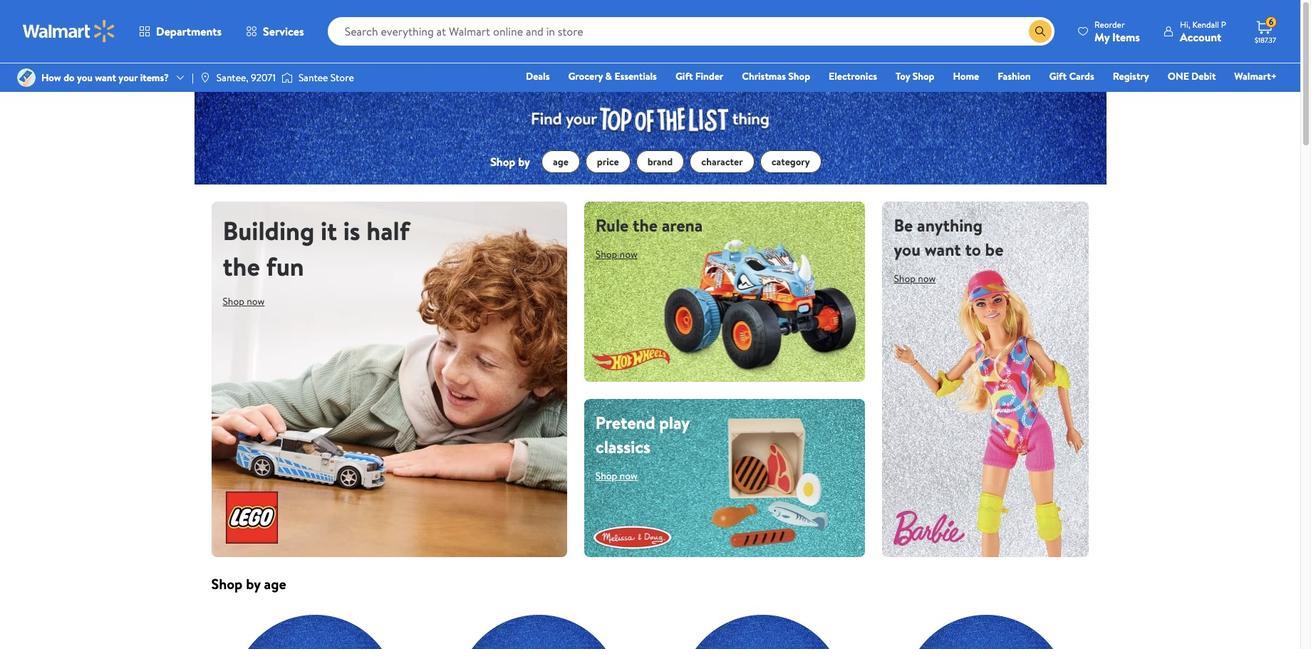 Task type: locate. For each thing, give the bounding box(es) containing it.
want
[[95, 71, 116, 85], [925, 238, 961, 262]]

|
[[192, 71, 194, 85]]

shop now link
[[596, 243, 649, 266], [894, 268, 948, 290], [223, 290, 276, 313], [596, 465, 649, 488]]

1 vertical spatial the
[[223, 249, 260, 285]]

building
[[223, 213, 315, 249]]

brand button
[[636, 151, 685, 173]]

reorder
[[1095, 18, 1125, 30]]

0 horizontal spatial the
[[223, 249, 260, 285]]

now for be anything you want to be
[[918, 272, 936, 286]]

you
[[77, 71, 93, 85], [894, 238, 921, 262]]

p
[[1222, 18, 1227, 30]]

age up category shop by age - 4 years and under image
[[264, 575, 286, 594]]

grocery & essentials
[[568, 69, 657, 83]]

hi, kendall p account
[[1180, 18, 1227, 45]]

be
[[986, 238, 1004, 262]]

0 vertical spatial you
[[77, 71, 93, 85]]

debit
[[1192, 69, 1216, 83]]

1 vertical spatial by
[[246, 575, 261, 594]]

shop by
[[491, 154, 530, 170]]

6
[[1269, 16, 1274, 28]]

items
[[1113, 29, 1141, 45]]

want left to
[[925, 238, 961, 262]]

1 horizontal spatial by
[[518, 154, 530, 170]]

gift finder
[[676, 69, 724, 83]]

you for anything
[[894, 238, 921, 262]]

shop now link for be anything you want to be
[[894, 268, 948, 290]]

shop now link down be anything you want to be
[[894, 268, 948, 290]]

how
[[41, 71, 61, 85]]

 image for santee, 92071
[[199, 72, 211, 83]]

 image left how
[[17, 68, 36, 87]]

shop lego image
[[211, 202, 567, 558]]

one debit link
[[1162, 68, 1223, 84]]

santee,
[[217, 71, 249, 85]]

1 horizontal spatial you
[[894, 238, 921, 262]]

now for rule the arena
[[620, 248, 638, 262]]

santee, 92071
[[217, 71, 276, 85]]

1 vertical spatial want
[[925, 238, 961, 262]]

0 horizontal spatial by
[[246, 575, 261, 594]]

by
[[518, 154, 530, 170], [246, 575, 261, 594]]

1 horizontal spatial the
[[633, 213, 658, 238]]

rule
[[596, 213, 629, 238]]

shop now link down the classics
[[596, 465, 649, 488]]

1 horizontal spatial age
[[553, 155, 569, 169]]

category shop by age - 5 to 7 years image
[[435, 595, 642, 649]]

is
[[343, 213, 360, 249]]

the
[[633, 213, 658, 238], [223, 249, 260, 285]]

0 horizontal spatial gift
[[676, 69, 693, 83]]

1 vertical spatial age
[[264, 575, 286, 594]]

gift left cards
[[1050, 69, 1067, 83]]

how do you want your items?
[[41, 71, 169, 85]]

want for to
[[925, 238, 961, 262]]

gift left finder
[[676, 69, 693, 83]]

fashion
[[998, 69, 1031, 83]]

want for your
[[95, 71, 116, 85]]

toy
[[896, 69, 911, 83]]

the right the rule
[[633, 213, 658, 238]]

pretend
[[596, 411, 655, 435]]

kendall
[[1193, 18, 1220, 30]]

shop now link down fun in the left of the page
[[223, 290, 276, 313]]

departments button
[[127, 14, 234, 48]]

now for pretend play classics
[[620, 469, 638, 484]]

shop now for pretend play classics
[[596, 469, 638, 484]]

age left price
[[553, 155, 569, 169]]

 image
[[282, 71, 293, 85]]

now
[[620, 248, 638, 262], [918, 272, 936, 286], [247, 295, 265, 309], [620, 469, 638, 484]]

2 gift from the left
[[1050, 69, 1067, 83]]

shop barbie image
[[883, 202, 1090, 558]]

0 vertical spatial by
[[518, 154, 530, 170]]

one debit
[[1168, 69, 1216, 83]]

0 vertical spatial want
[[95, 71, 116, 85]]

walmart+ link
[[1228, 68, 1284, 84]]

0 horizontal spatial  image
[[17, 68, 36, 87]]

gift for gift cards
[[1050, 69, 1067, 83]]

electronics
[[829, 69, 878, 83]]

1 horizontal spatial  image
[[199, 72, 211, 83]]

shop hot wheels image
[[584, 202, 866, 382]]

shop now
[[596, 248, 638, 262], [894, 272, 936, 286], [223, 295, 265, 309], [596, 469, 638, 484]]

you left to
[[894, 238, 921, 262]]

be
[[894, 213, 913, 238]]

store
[[331, 71, 354, 85]]

price
[[597, 155, 619, 169]]

toy shop link
[[890, 68, 941, 84]]

shop now link for rule the arena
[[596, 243, 649, 266]]

want inside be anything you want to be
[[925, 238, 961, 262]]

 image
[[17, 68, 36, 87], [199, 72, 211, 83]]

shop now link down the rule
[[596, 243, 649, 266]]

deals link
[[520, 68, 556, 84]]

classics
[[596, 435, 651, 459]]

&
[[606, 69, 612, 83]]

pretend play classics
[[596, 411, 690, 459]]

gift cards link
[[1043, 68, 1101, 84]]

shop now for be anything you want to be
[[894, 272, 936, 286]]

$187.37
[[1255, 35, 1277, 45]]

want left your
[[95, 71, 116, 85]]

you right do
[[77, 71, 93, 85]]

1 horizontal spatial gift
[[1050, 69, 1067, 83]]

1 horizontal spatial want
[[925, 238, 961, 262]]

0 horizontal spatial you
[[77, 71, 93, 85]]

anything
[[917, 213, 983, 238]]

category shop by age - 12 plus years image
[[883, 595, 1090, 649]]

age
[[553, 155, 569, 169], [264, 575, 286, 594]]

gift for gift finder
[[676, 69, 693, 83]]

category button
[[760, 151, 822, 173]]

shop
[[789, 69, 811, 83], [913, 69, 935, 83], [491, 154, 516, 170], [596, 248, 617, 262], [894, 272, 916, 286], [223, 295, 244, 309], [596, 469, 617, 484], [211, 575, 243, 594]]

fashion link
[[992, 68, 1038, 84]]

registry
[[1113, 69, 1150, 83]]

registry link
[[1107, 68, 1156, 84]]

essentials
[[615, 69, 657, 83]]

1 vertical spatial you
[[894, 238, 921, 262]]

gift
[[676, 69, 693, 83], [1050, 69, 1067, 83]]

building it is half the fun
[[223, 213, 410, 285]]

the left fun in the left of the page
[[223, 249, 260, 285]]

my
[[1095, 29, 1110, 45]]

Search search field
[[328, 17, 1055, 46]]

 image right |
[[199, 72, 211, 83]]

category shop by age - 8 to 11 years image
[[659, 595, 866, 649]]

0 horizontal spatial want
[[95, 71, 116, 85]]

age inside button
[[553, 155, 569, 169]]

you inside be anything you want to be
[[894, 238, 921, 262]]

0 vertical spatial age
[[553, 155, 569, 169]]

age button
[[542, 151, 580, 173]]

by for shop by
[[518, 154, 530, 170]]

1 gift from the left
[[676, 69, 693, 83]]



Task type: vqa. For each thing, say whether or not it's contained in the screenshot.
gift finder link
yes



Task type: describe. For each thing, give the bounding box(es) containing it.
one
[[1168, 69, 1190, 83]]

items?
[[140, 71, 169, 85]]

character button
[[690, 151, 755, 173]]

0 vertical spatial the
[[633, 213, 658, 238]]

shop now for rule the arena
[[596, 248, 638, 262]]

gift cards
[[1050, 69, 1095, 83]]

walmart+
[[1235, 69, 1277, 83]]

home
[[953, 69, 980, 83]]

santee
[[299, 71, 328, 85]]

rule the arena
[[596, 213, 703, 238]]

reorder my items
[[1095, 18, 1141, 45]]

services button
[[234, 14, 316, 48]]

shop now for building it is half the fun
[[223, 295, 265, 309]]

the inside building it is half the fun
[[223, 249, 260, 285]]

shop by age
[[211, 575, 286, 594]]

santee store
[[299, 71, 354, 85]]

cards
[[1070, 69, 1095, 83]]

shop now link for pretend play classics
[[596, 465, 649, 488]]

 image for how do you want your items?
[[17, 68, 36, 87]]

arena
[[662, 213, 703, 238]]

christmas
[[742, 69, 786, 83]]

finder
[[696, 69, 724, 83]]

by for shop by age
[[246, 575, 261, 594]]

to
[[965, 238, 981, 262]]

half
[[367, 213, 410, 249]]

gift finder link
[[669, 68, 730, 84]]

do
[[64, 71, 75, 85]]

price button
[[586, 151, 631, 173]]

home link
[[947, 68, 986, 84]]

grocery & essentials link
[[562, 68, 664, 84]]

electronics link
[[823, 68, 884, 84]]

it
[[321, 213, 337, 249]]

services
[[263, 24, 304, 39]]

christmas shop link
[[736, 68, 817, 84]]

shop inside "link"
[[913, 69, 935, 83]]

account
[[1180, 29, 1222, 45]]

92071
[[251, 71, 276, 85]]

category
[[772, 155, 810, 169]]

0 horizontal spatial age
[[264, 575, 286, 594]]

fun
[[266, 249, 304, 285]]

your
[[119, 71, 138, 85]]

you for do
[[77, 71, 93, 85]]

6 $187.37
[[1255, 16, 1277, 45]]

brand
[[648, 155, 673, 169]]

play
[[660, 411, 690, 435]]

departments
[[156, 24, 222, 39]]

shop melissa and doug image
[[584, 400, 866, 558]]

walmart image
[[23, 20, 115, 43]]

now for building it is half the fun
[[247, 295, 265, 309]]

search icon image
[[1035, 26, 1046, 37]]

christmas shop
[[742, 69, 811, 83]]

grocery
[[568, 69, 603, 83]]

category shop by age - 4 years and under image
[[211, 595, 418, 649]]

shop now link for building it is half the fun
[[223, 290, 276, 313]]

Walmart Site-Wide search field
[[328, 17, 1055, 46]]

toy shop
[[896, 69, 935, 83]]

hi,
[[1180, 18, 1191, 30]]

be anything you want to be
[[894, 213, 1004, 262]]

deals
[[526, 69, 550, 83]]

character
[[702, 155, 743, 169]]

find your top of the list thing image
[[514, 92, 787, 139]]



